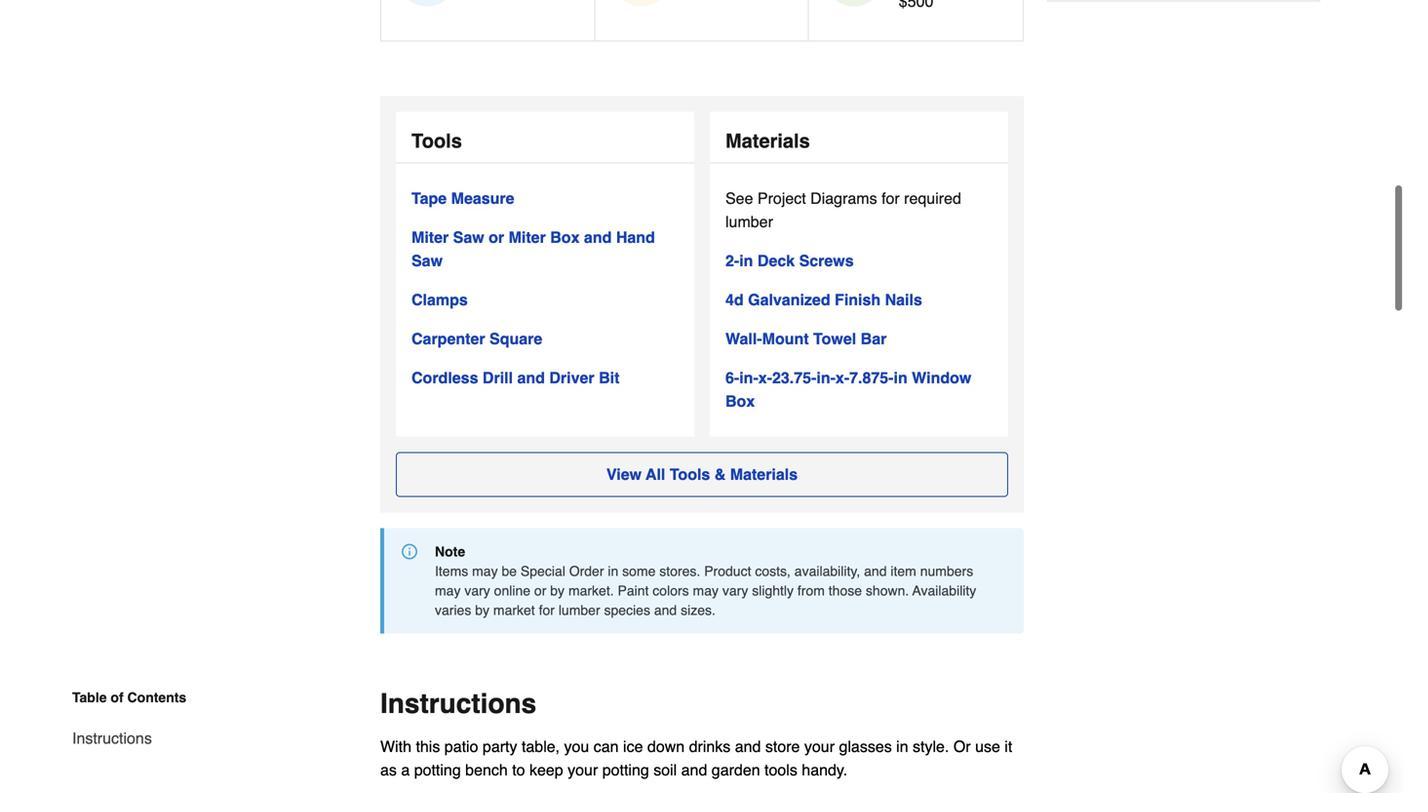 Task type: locate. For each thing, give the bounding box(es) containing it.
1 horizontal spatial or
[[534, 583, 547, 598]]

carpenter square
[[412, 330, 543, 348]]

x- down towel
[[836, 369, 850, 387]]

2-in deck screws link
[[726, 249, 854, 273]]

sizes.
[[681, 602, 716, 618]]

box inside "miter saw or miter box and hand saw"
[[550, 228, 580, 246]]

from
[[798, 583, 825, 598]]

0 horizontal spatial or
[[489, 228, 504, 246]]

miter
[[412, 228, 449, 246], [509, 228, 546, 246]]

in left deck
[[740, 252, 753, 270]]

and
[[584, 228, 612, 246], [517, 369, 545, 387], [864, 563, 887, 579], [654, 602, 677, 618], [735, 737, 761, 755], [681, 761, 708, 779]]

style.
[[913, 737, 949, 755]]

tools
[[765, 761, 798, 779]]

your down you
[[568, 761, 598, 779]]

handy.
[[802, 761, 848, 779]]

2 potting from the left
[[603, 761, 649, 779]]

item
[[891, 563, 917, 579]]

1 in- from the left
[[740, 369, 759, 387]]

cordless drill and driver bit
[[412, 369, 620, 387]]

0 vertical spatial tools
[[412, 130, 462, 152]]

saw
[[453, 228, 484, 246], [412, 252, 443, 270]]

for left "required"
[[882, 189, 900, 207]]

1 horizontal spatial by
[[550, 583, 565, 598]]

0 horizontal spatial vary
[[465, 583, 490, 598]]

may left be
[[472, 563, 498, 579]]

instructions
[[380, 688, 537, 719], [72, 729, 152, 747]]

by right varies
[[475, 602, 490, 618]]

0 horizontal spatial in-
[[740, 369, 759, 387]]

tools
[[412, 130, 462, 152], [670, 465, 710, 483]]

patio
[[445, 737, 478, 755]]

0 horizontal spatial x-
[[759, 369, 773, 387]]

and up shown.
[[864, 563, 887, 579]]

cordless
[[412, 369, 478, 387]]

in left style.
[[897, 737, 909, 755]]

materials up project
[[726, 130, 810, 152]]

potting
[[414, 761, 461, 779], [603, 761, 649, 779]]

drill
[[483, 369, 513, 387]]

may up sizes.
[[693, 583, 719, 598]]

potting down this
[[414, 761, 461, 779]]

miter down measure
[[509, 228, 546, 246]]

by
[[550, 583, 565, 598], [475, 602, 490, 618]]

nails
[[885, 291, 923, 309]]

note items may be special order in some stores. product costs, availability, and item numbers may vary online or by market. paint colors may vary slightly from those shown. availability varies by market for lumber species and sizes.
[[435, 544, 977, 618]]

keep
[[530, 761, 564, 779]]

wall-mount towel bar link
[[726, 327, 887, 351]]

those
[[829, 583, 862, 598]]

1 horizontal spatial potting
[[603, 761, 649, 779]]

in- down towel
[[817, 369, 836, 387]]

lumber down see
[[726, 213, 773, 231]]

0 horizontal spatial miter
[[412, 228, 449, 246]]

1 vertical spatial materials
[[730, 465, 798, 483]]

0 horizontal spatial for
[[539, 602, 555, 618]]

finish
[[835, 291, 881, 309]]

in left some
[[608, 563, 619, 579]]

1 vertical spatial lumber
[[559, 602, 600, 618]]

0 vertical spatial for
[[882, 189, 900, 207]]

or
[[489, 228, 504, 246], [534, 583, 547, 598]]

0 horizontal spatial by
[[475, 602, 490, 618]]

0 vertical spatial instructions
[[380, 688, 537, 719]]

saw up clamps
[[412, 252, 443, 270]]

some
[[622, 563, 656, 579]]

window
[[912, 369, 972, 387]]

in inside with this patio party table, you can ice down drinks and store your glasses in style. or use it as a potting bench to keep your potting soil and garden tools handy.
[[897, 737, 909, 755]]

box inside 6-in-x-23.75-in-x-7.875-in window box
[[726, 392, 755, 410]]

1 horizontal spatial in-
[[817, 369, 836, 387]]

1 horizontal spatial lumber
[[726, 213, 773, 231]]

1 vertical spatial or
[[534, 583, 547, 598]]

1 horizontal spatial vary
[[723, 583, 748, 598]]

project
[[758, 189, 806, 207]]

0 vertical spatial box
[[550, 228, 580, 246]]

1 horizontal spatial for
[[882, 189, 900, 207]]

box left hand at the top
[[550, 228, 580, 246]]

2-in deck screws
[[726, 252, 854, 270]]

6-in-x-23.75-in-x-7.875-in window box
[[726, 369, 972, 410]]

diagrams
[[811, 189, 878, 207]]

party
[[483, 737, 517, 755]]

instructions down of
[[72, 729, 152, 747]]

0 horizontal spatial tools
[[412, 130, 462, 152]]

and left hand at the top
[[584, 228, 612, 246]]

1 horizontal spatial box
[[726, 392, 755, 410]]

your up handy.
[[805, 737, 835, 755]]

1 horizontal spatial tools
[[670, 465, 710, 483]]

1 x- from the left
[[759, 369, 773, 387]]

0 vertical spatial your
[[805, 737, 835, 755]]

it
[[1005, 737, 1013, 755]]

square
[[490, 330, 543, 348]]

or inside "miter saw or miter box and hand saw"
[[489, 228, 504, 246]]

for
[[882, 189, 900, 207], [539, 602, 555, 618]]

1 vertical spatial box
[[726, 392, 755, 410]]

instructions inside table of contents element
[[72, 729, 152, 747]]

view
[[607, 465, 642, 483]]

0 horizontal spatial box
[[550, 228, 580, 246]]

4d galvanized finish nails link
[[726, 288, 923, 312]]

0 horizontal spatial saw
[[412, 252, 443, 270]]

and inside "miter saw or miter box and hand saw"
[[584, 228, 612, 246]]

or down measure
[[489, 228, 504, 246]]

materials right &
[[730, 465, 798, 483]]

for inside see project diagrams for required lumber
[[882, 189, 900, 207]]

varies
[[435, 602, 471, 618]]

by down special
[[550, 583, 565, 598]]

table of contents
[[72, 690, 186, 705]]

in left window
[[894, 369, 908, 387]]

in- down wall-
[[740, 369, 759, 387]]

vary up varies
[[465, 583, 490, 598]]

0 horizontal spatial lumber
[[559, 602, 600, 618]]

1 vertical spatial your
[[568, 761, 598, 779]]

may down items
[[435, 583, 461, 598]]

x- right 6-
[[759, 369, 773, 387]]

vary
[[465, 583, 490, 598], [723, 583, 748, 598]]

tape measure link
[[412, 187, 515, 210]]

or down special
[[534, 583, 547, 598]]

market.
[[569, 583, 614, 598]]

info image
[[402, 544, 417, 559]]

0 vertical spatial saw
[[453, 228, 484, 246]]

in inside 6-in-x-23.75-in-x-7.875-in window box
[[894, 369, 908, 387]]

saw down tape measure link
[[453, 228, 484, 246]]

of
[[111, 690, 124, 705]]

your
[[805, 737, 835, 755], [568, 761, 598, 779]]

tools left &
[[670, 465, 710, 483]]

down
[[648, 737, 685, 755]]

box down 6-
[[726, 392, 755, 410]]

potting down the ice
[[603, 761, 649, 779]]

1 vertical spatial tools
[[670, 465, 710, 483]]

0 horizontal spatial potting
[[414, 761, 461, 779]]

0 vertical spatial or
[[489, 228, 504, 246]]

1 vertical spatial for
[[539, 602, 555, 618]]

shown.
[[866, 583, 909, 598]]

and down colors
[[654, 602, 677, 618]]

tools up tape
[[412, 130, 462, 152]]

4d
[[726, 291, 744, 309]]

1 horizontal spatial saw
[[453, 228, 484, 246]]

lumber down market.
[[559, 602, 600, 618]]

vary down product
[[723, 583, 748, 598]]

or
[[954, 737, 971, 755]]

1 horizontal spatial miter
[[509, 228, 546, 246]]

may
[[472, 563, 498, 579], [435, 583, 461, 598], [693, 583, 719, 598]]

order
[[569, 563, 604, 579]]

miter down tape
[[412, 228, 449, 246]]

1 horizontal spatial x-
[[836, 369, 850, 387]]

as
[[380, 761, 397, 779]]

1 miter from the left
[[412, 228, 449, 246]]

0 vertical spatial lumber
[[726, 213, 773, 231]]

note
[[435, 544, 465, 559]]

can
[[594, 737, 619, 755]]

1 horizontal spatial your
[[805, 737, 835, 755]]

0 horizontal spatial instructions
[[72, 729, 152, 747]]

instructions up the "patio"
[[380, 688, 537, 719]]

x-
[[759, 369, 773, 387], [836, 369, 850, 387]]

online
[[494, 583, 531, 598]]

in inside note items may be special order in some stores. product costs, availability, and item numbers may vary online or by market. paint colors may vary slightly from those shown. availability varies by market for lumber species and sizes.
[[608, 563, 619, 579]]

1 vertical spatial instructions
[[72, 729, 152, 747]]

paint
[[618, 583, 649, 598]]

for right market
[[539, 602, 555, 618]]

mount
[[762, 330, 809, 348]]

see
[[726, 189, 753, 207]]

materials
[[726, 130, 810, 152], [730, 465, 798, 483]]



Task type: vqa. For each thing, say whether or not it's contained in the screenshot.
rightmost Smart Home, Security, Wi-Fi
no



Task type: describe. For each thing, give the bounding box(es) containing it.
glasses
[[839, 737, 892, 755]]

miter saw or miter box and hand saw link
[[412, 226, 679, 273]]

bar
[[861, 330, 887, 348]]

screws
[[799, 252, 854, 270]]

1 horizontal spatial instructions
[[380, 688, 537, 719]]

use
[[975, 737, 1001, 755]]

galvanized
[[748, 291, 831, 309]]

miter saw or miter box and hand saw
[[412, 228, 655, 270]]

2 horizontal spatial may
[[693, 583, 719, 598]]

0 horizontal spatial your
[[568, 761, 598, 779]]

special
[[521, 563, 566, 579]]

you
[[564, 737, 589, 755]]

deck
[[758, 252, 795, 270]]

1 vertical spatial by
[[475, 602, 490, 618]]

2 vary from the left
[[723, 583, 748, 598]]

table
[[72, 690, 107, 705]]

required
[[904, 189, 962, 207]]

6-
[[726, 369, 740, 387]]

2 x- from the left
[[836, 369, 850, 387]]

wall-mount towel bar
[[726, 330, 887, 348]]

table of contents element
[[57, 688, 186, 750]]

clamps
[[412, 291, 468, 309]]

hand
[[616, 228, 655, 246]]

soil
[[654, 761, 677, 779]]

lumber inside note items may be special order in some stores. product costs, availability, and item numbers may vary online or by market. paint colors may vary slightly from those shown. availability varies by market for lumber species and sizes.
[[559, 602, 600, 618]]

2 in- from the left
[[817, 369, 836, 387]]

bit
[[599, 369, 620, 387]]

numbers
[[921, 563, 974, 579]]

23.75-
[[773, 369, 817, 387]]

1 potting from the left
[[414, 761, 461, 779]]

towel
[[814, 330, 857, 348]]

colors
[[653, 583, 689, 598]]

1 vary from the left
[[465, 583, 490, 598]]

driver
[[550, 369, 595, 387]]

6-in-x-23.75-in-x-7.875-in window box link
[[726, 366, 993, 413]]

4d galvanized finish nails
[[726, 291, 923, 309]]

2 miter from the left
[[509, 228, 546, 246]]

7.875-
[[850, 369, 894, 387]]

table,
[[522, 737, 560, 755]]

with
[[380, 737, 412, 755]]

be
[[502, 563, 517, 579]]

or inside note items may be special order in some stores. product costs, availability, and item numbers may vary online or by market. paint colors may vary slightly from those shown. availability varies by market for lumber species and sizes.
[[534, 583, 547, 598]]

slightly
[[752, 583, 794, 598]]

stores.
[[660, 563, 701, 579]]

0 vertical spatial materials
[[726, 130, 810, 152]]

a
[[401, 761, 410, 779]]

and right drill
[[517, 369, 545, 387]]

product
[[704, 563, 752, 579]]

costs,
[[755, 563, 791, 579]]

0 horizontal spatial may
[[435, 583, 461, 598]]

carpenter
[[412, 330, 485, 348]]

all
[[646, 465, 666, 483]]

1 horizontal spatial may
[[472, 563, 498, 579]]

species
[[604, 602, 651, 618]]

drinks
[[689, 737, 731, 755]]

items
[[435, 563, 468, 579]]

lumber inside see project diagrams for required lumber
[[726, 213, 773, 231]]

instructions link
[[72, 715, 152, 750]]

availability
[[913, 583, 977, 598]]

0 vertical spatial by
[[550, 583, 565, 598]]

with this patio party table, you can ice down drinks and store your glasses in style. or use it as a potting bench to keep your potting soil and garden tools handy.
[[380, 737, 1013, 779]]

carpenter square link
[[412, 327, 543, 351]]

2-
[[726, 252, 740, 270]]

wall-
[[726, 330, 762, 348]]

contents
[[127, 690, 186, 705]]

and down drinks
[[681, 761, 708, 779]]

cordless drill and driver bit link
[[412, 366, 620, 390]]

availability,
[[795, 563, 861, 579]]

ice
[[623, 737, 643, 755]]

store
[[766, 737, 800, 755]]

see project diagrams for required lumber
[[726, 189, 962, 231]]

tape measure
[[412, 189, 515, 207]]

and up garden
[[735, 737, 761, 755]]

&
[[715, 465, 726, 483]]

market
[[493, 602, 535, 618]]

for inside note items may be special order in some stores. product costs, availability, and item numbers may vary online or by market. paint colors may vary slightly from those shown. availability varies by market for lumber species and sizes.
[[539, 602, 555, 618]]

this
[[416, 737, 440, 755]]

view all tools & materials
[[607, 465, 798, 483]]

1 vertical spatial saw
[[412, 252, 443, 270]]

clamps link
[[412, 288, 468, 312]]

garden
[[712, 761, 760, 779]]

measure
[[451, 189, 515, 207]]



